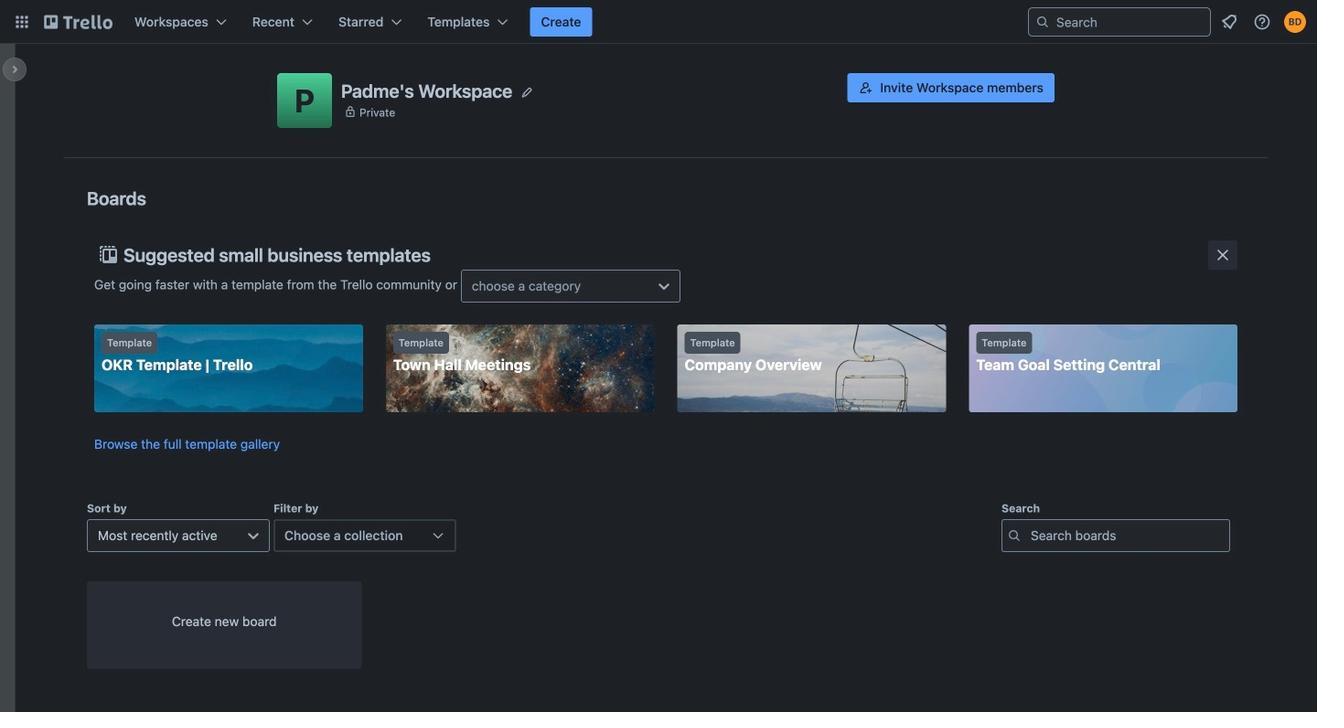 Task type: locate. For each thing, give the bounding box(es) containing it.
Search field
[[1050, 9, 1210, 35]]

open information menu image
[[1253, 13, 1272, 31]]

back to home image
[[44, 7, 113, 37]]

search image
[[1036, 15, 1050, 29]]

Search boards text field
[[1002, 520, 1230, 553]]



Task type: vqa. For each thing, say whether or not it's contained in the screenshot.
2nd Nov from the bottom of the page
no



Task type: describe. For each thing, give the bounding box(es) containing it.
primary element
[[0, 0, 1317, 44]]

switch to… image
[[13, 13, 31, 31]]

0 notifications image
[[1218, 11, 1240, 33]]

barb dwyer (barbdwyer3) image
[[1284, 11, 1306, 33]]



